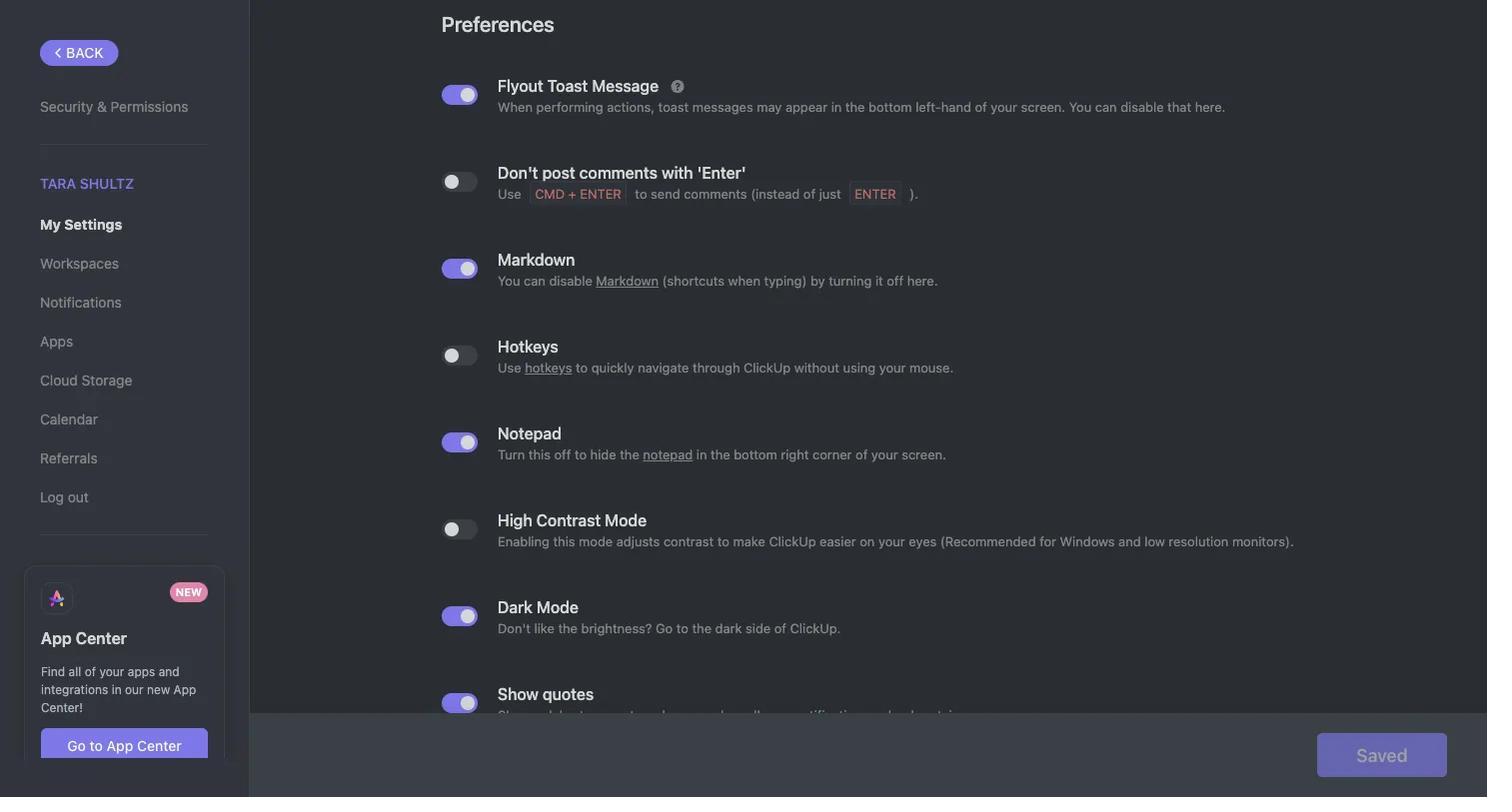 Task type: describe. For each thing, give the bounding box(es) containing it.
hotkeys link
[[525, 360, 572, 375]]

clear
[[713, 708, 743, 723]]

log out
[[40, 489, 89, 506]]

to inside notepad turn this off to hide the notepad in the bottom right corner of your screen.
[[575, 447, 587, 462]]

apps
[[128, 665, 155, 679]]

apps
[[40, 333, 73, 350]]

mouse.
[[909, 360, 954, 375]]

notifications link
[[40, 286, 209, 320]]

of right "hand"
[[975, 99, 987, 114]]

hotkeys
[[498, 337, 558, 356]]

without
[[794, 360, 839, 375]]

hotkeys use hotkeys to quickly navigate through clickup without using your mouse.
[[498, 337, 954, 375]]

back link
[[40, 40, 119, 66]]

'enter'
[[697, 163, 746, 182]]

mode inside high contrast mode enabling this mode adjusts contrast to make clickup easier on your eyes (recommended for windows and low resolution monitors).
[[605, 511, 647, 530]]

1 vertical spatial markdown
[[596, 273, 659, 288]]

by
[[810, 273, 825, 288]]

workspaces
[[40, 256, 119, 272]]

adjusts
[[616, 534, 660, 549]]

in inside notepad turn this off to hide the notepad in the bottom right corner of your screen.
[[696, 447, 707, 462]]

pages
[[963, 708, 1000, 723]]

brightness?
[[581, 621, 652, 636]]

contrast
[[664, 534, 714, 549]]

or
[[872, 708, 885, 723]]

0 vertical spatial comments
[[579, 163, 658, 182]]

performing
[[536, 99, 603, 114]]

go to app center button
[[41, 729, 208, 764]]

2 show from the top
[[498, 708, 531, 723]]

storage
[[82, 372, 132, 389]]

hide
[[590, 447, 616, 462]]

all inside find all of your apps and integrations in our new app center!
[[69, 665, 81, 679]]

workspaces link
[[40, 247, 209, 281]]

that
[[1167, 99, 1191, 114]]

all inside show quotes show celebratory quotes when you clear all your notifications or load certain pages
[[747, 708, 760, 723]]

when inside markdown you can disable markdown (shortcuts when typing) by turning it off here.
[[728, 273, 760, 288]]

0 vertical spatial bottom
[[868, 99, 912, 114]]

go inside 'button'
[[67, 738, 86, 755]]

1 horizontal spatial can
[[1095, 99, 1117, 114]]

your right "hand"
[[991, 99, 1017, 114]]

notifications
[[794, 708, 869, 723]]

right
[[781, 447, 809, 462]]

my
[[40, 217, 61, 233]]

&
[[97, 98, 107, 115]]

and inside high contrast mode enabling this mode adjusts contrast to make clickup easier on your eyes (recommended for windows and low resolution monitors).
[[1118, 534, 1141, 549]]

clickup inside "hotkeys use hotkeys to quickly navigate through clickup without using your mouse."
[[744, 360, 791, 375]]

1 horizontal spatial quotes
[[607, 708, 649, 723]]

messages
[[692, 99, 753, 114]]

when inside show quotes show celebratory quotes when you clear all your notifications or load certain pages
[[652, 708, 684, 723]]

to inside "hotkeys use hotkeys to quickly navigate through clickup without using your mouse."
[[576, 360, 588, 375]]

back
[[66, 44, 104, 61]]

here. inside markdown you can disable markdown (shortcuts when typing) by turning it off here.
[[907, 273, 938, 288]]

mode inside "dark mode don't like the brightness? go to the dark side of clickup."
[[537, 598, 579, 617]]

referrals
[[40, 450, 98, 467]]

find
[[41, 665, 65, 679]]

cloud storage
[[40, 372, 132, 389]]

show quotes show celebratory quotes when you clear all your notifications or load certain pages
[[498, 685, 1000, 723]]

new
[[176, 586, 202, 599]]

like
[[534, 621, 554, 636]]

of inside find all of your apps and integrations in our new app center!
[[85, 665, 96, 679]]

center!
[[41, 701, 83, 715]]

this inside high contrast mode enabling this mode adjusts contrast to make clickup easier on your eyes (recommended for windows and low resolution monitors).
[[553, 534, 575, 549]]

for
[[1040, 534, 1056, 549]]

off inside markdown you can disable markdown (shortcuts when typing) by turning it off here.
[[887, 273, 904, 288]]

shultz
[[80, 175, 134, 192]]

+
[[568, 186, 576, 201]]

post
[[542, 163, 575, 182]]

saved button
[[1317, 734, 1447, 777]]

our
[[125, 683, 144, 697]]

when
[[498, 99, 533, 114]]

easier
[[820, 534, 856, 549]]

left-
[[916, 99, 941, 114]]

(recommended
[[940, 534, 1036, 549]]

off inside notepad turn this off to hide the notepad in the bottom right corner of your screen.
[[554, 447, 571, 462]]

typing)
[[764, 273, 807, 288]]

referrals link
[[40, 442, 209, 476]]

1 vertical spatial comments
[[684, 186, 747, 201]]

hand
[[941, 99, 971, 114]]

out
[[68, 489, 89, 506]]

side
[[746, 621, 771, 636]]

quickly
[[591, 360, 634, 375]]

your inside show quotes show celebratory quotes when you clear all your notifications or load certain pages
[[764, 708, 791, 723]]

the right notepad
[[711, 447, 730, 462]]

).
[[910, 186, 918, 201]]

my settings
[[40, 217, 122, 233]]

bottom inside notepad turn this off to hide the notepad in the bottom right corner of your screen.
[[734, 447, 777, 462]]

0 vertical spatial markdown
[[498, 250, 575, 269]]

your inside "hotkeys use hotkeys to quickly navigate through clickup without using your mouse."
[[879, 360, 906, 375]]

hotkeys
[[525, 360, 572, 375]]

corner
[[812, 447, 852, 462]]

don't inside "dark mode don't like the brightness? go to the dark side of clickup."
[[498, 621, 531, 636]]

it
[[875, 273, 883, 288]]

through
[[693, 360, 740, 375]]

find all of your apps and integrations in our new app center!
[[41, 665, 196, 715]]

don't inside "don't post comments with 'enter' use cmd + enter to send comments (instead of just enter )."
[[498, 163, 538, 182]]

1 horizontal spatial you
[[1069, 99, 1092, 114]]

0 horizontal spatial quotes
[[543, 685, 594, 704]]

notifications
[[40, 295, 122, 311]]

and inside find all of your apps and integrations in our new app center!
[[159, 665, 180, 679]]

disable inside markdown you can disable markdown (shortcuts when typing) by turning it off here.
[[549, 273, 592, 288]]

markdown link
[[596, 273, 659, 288]]

markdown you can disable markdown (shortcuts when typing) by turning it off here.
[[498, 250, 938, 288]]

integrations
[[41, 683, 108, 697]]

just
[[819, 186, 841, 201]]

with
[[662, 163, 693, 182]]

tara
[[40, 175, 76, 192]]

log out link
[[40, 481, 209, 515]]

1 horizontal spatial here.
[[1195, 99, 1226, 114]]

apps link
[[40, 325, 209, 359]]

your inside notepad turn this off to hide the notepad in the bottom right corner of your screen.
[[871, 447, 898, 462]]

preferences
[[442, 11, 554, 36]]

when performing actions, toast messages may appear in the bottom left-hand of your screen. you can disable that here.
[[498, 99, 1226, 114]]

of inside notepad turn this off to hide the notepad in the bottom right corner of your screen.
[[856, 447, 868, 462]]

you
[[688, 708, 710, 723]]



Task type: locate. For each thing, give the bounding box(es) containing it.
0 vertical spatial mode
[[605, 511, 647, 530]]

of right side
[[774, 621, 786, 636]]

0 horizontal spatial app
[[41, 629, 72, 648]]

1 horizontal spatial disable
[[1120, 99, 1164, 114]]

when left you
[[652, 708, 684, 723]]

here. right it
[[907, 273, 938, 288]]

here. right that
[[1195, 99, 1226, 114]]

1 horizontal spatial in
[[696, 447, 707, 462]]

1 vertical spatial you
[[498, 273, 520, 288]]

here.
[[1195, 99, 1226, 114], [907, 273, 938, 288]]

disable left markdown "link"
[[549, 273, 592, 288]]

use left cmd
[[498, 186, 521, 201]]

can
[[1095, 99, 1117, 114], [524, 273, 546, 288]]

1 vertical spatial screen.
[[902, 447, 946, 462]]

quotes right the celebratory
[[607, 708, 649, 723]]

mode
[[605, 511, 647, 530], [537, 598, 579, 617]]

to left the "send"
[[635, 186, 647, 201]]

this down contrast
[[553, 534, 575, 549]]

go to app center
[[67, 738, 182, 755]]

1 vertical spatial this
[[553, 534, 575, 549]]

1 vertical spatial can
[[524, 273, 546, 288]]

screen. inside notepad turn this off to hide the notepad in the bottom right corner of your screen.
[[902, 447, 946, 462]]

center down new
[[137, 738, 182, 755]]

in for left-
[[831, 99, 842, 114]]

enter right '+'
[[580, 186, 621, 201]]

in for app
[[112, 683, 122, 697]]

go
[[655, 621, 673, 636], [67, 738, 86, 755]]

of left just
[[803, 186, 816, 201]]

appear
[[785, 99, 828, 114]]

and left the low
[[1118, 534, 1141, 549]]

go right brightness?
[[655, 621, 673, 636]]

1 horizontal spatial app
[[106, 738, 133, 755]]

don't up cmd
[[498, 163, 538, 182]]

(shortcuts
[[662, 273, 724, 288]]

notepad link
[[643, 447, 693, 462]]

permissions
[[111, 98, 188, 115]]

0 horizontal spatial all
[[69, 665, 81, 679]]

to inside high contrast mode enabling this mode adjusts contrast to make clickup easier on your eyes (recommended for windows and low resolution monitors).
[[717, 534, 729, 549]]

can inside markdown you can disable markdown (shortcuts when typing) by turning it off here.
[[524, 273, 546, 288]]

to left the quickly
[[576, 360, 588, 375]]

bottom left 'left-'
[[868, 99, 912, 114]]

0 horizontal spatial here.
[[907, 273, 938, 288]]

1 don't from the top
[[498, 163, 538, 182]]

show
[[498, 685, 539, 704], [498, 708, 531, 723]]

0 horizontal spatial can
[[524, 273, 546, 288]]

enter
[[580, 186, 621, 201], [855, 186, 896, 201]]

app
[[41, 629, 72, 648], [173, 683, 196, 697], [106, 738, 133, 755]]

0 vertical spatial app
[[41, 629, 72, 648]]

and
[[1118, 534, 1141, 549], [159, 665, 180, 679]]

1 horizontal spatial bottom
[[868, 99, 912, 114]]

0 horizontal spatial mode
[[537, 598, 579, 617]]

1 vertical spatial clickup
[[769, 534, 816, 549]]

all up integrations
[[69, 665, 81, 679]]

go inside "dark mode don't like the brightness? go to the dark side of clickup."
[[655, 621, 673, 636]]

0 horizontal spatial in
[[112, 683, 122, 697]]

windows
[[1060, 534, 1115, 549]]

0 vertical spatial clickup
[[744, 360, 791, 375]]

the right "like" at the left of page
[[558, 621, 578, 636]]

1 vertical spatial go
[[67, 738, 86, 755]]

of
[[975, 99, 987, 114], [803, 186, 816, 201], [856, 447, 868, 462], [774, 621, 786, 636], [85, 665, 96, 679]]

comments up the "send"
[[579, 163, 658, 182]]

0 vertical spatial center
[[76, 629, 127, 648]]

my settings link
[[40, 208, 209, 242]]

1 horizontal spatial this
[[553, 534, 575, 549]]

0 horizontal spatial you
[[498, 273, 520, 288]]

notepad
[[498, 424, 561, 443]]

mode up adjusts
[[605, 511, 647, 530]]

1 horizontal spatial when
[[728, 273, 760, 288]]

screen. right "hand"
[[1021, 99, 1065, 114]]

use
[[498, 186, 521, 201], [498, 360, 521, 375]]

1 horizontal spatial markdown
[[596, 273, 659, 288]]

use down hotkeys at left top
[[498, 360, 521, 375]]

mode
[[579, 534, 613, 549]]

1 vertical spatial don't
[[498, 621, 531, 636]]

1 vertical spatial center
[[137, 738, 182, 755]]

off
[[887, 273, 904, 288], [554, 447, 571, 462]]

enabling
[[498, 534, 550, 549]]

and up new
[[159, 665, 180, 679]]

2 vertical spatial in
[[112, 683, 122, 697]]

1 use from the top
[[498, 186, 521, 201]]

to inside "don't post comments with 'enter' use cmd + enter to send comments (instead of just enter )."
[[635, 186, 647, 201]]

show up the celebratory
[[498, 685, 539, 704]]

1 vertical spatial app
[[173, 683, 196, 697]]

1 horizontal spatial comments
[[684, 186, 747, 201]]

all
[[69, 665, 81, 679], [747, 708, 760, 723]]

quotes up the celebratory
[[543, 685, 594, 704]]

center up find all of your apps and integrations in our new app center!
[[76, 629, 127, 648]]

using
[[843, 360, 876, 375]]

to left dark
[[676, 621, 688, 636]]

2 vertical spatial app
[[106, 738, 133, 755]]

the right the hide
[[620, 447, 639, 462]]

this inside notepad turn this off to hide the notepad in the bottom right corner of your screen.
[[528, 447, 551, 462]]

your left apps
[[99, 665, 124, 679]]

1 horizontal spatial mode
[[605, 511, 647, 530]]

mode up "like" at the left of page
[[537, 598, 579, 617]]

0 horizontal spatial when
[[652, 708, 684, 723]]

0 horizontal spatial go
[[67, 738, 86, 755]]

dark
[[498, 598, 533, 617]]

screen. up high contrast mode enabling this mode adjusts contrast to make clickup easier on your eyes (recommended for windows and low resolution monitors).
[[902, 447, 946, 462]]

clickup left "without"
[[744, 360, 791, 375]]

1 vertical spatial off
[[554, 447, 571, 462]]

disable left that
[[1120, 99, 1164, 114]]

2 use from the top
[[498, 360, 521, 375]]

0 vertical spatial use
[[498, 186, 521, 201]]

this
[[528, 447, 551, 462], [553, 534, 575, 549]]

actions,
[[607, 99, 655, 114]]

of right corner
[[856, 447, 868, 462]]

celebratory
[[534, 708, 603, 723]]

your inside find all of your apps and integrations in our new app center!
[[99, 665, 124, 679]]

clickup inside high contrast mode enabling this mode adjusts contrast to make clickup easier on your eyes (recommended for windows and low resolution monitors).
[[769, 534, 816, 549]]

toast
[[658, 99, 689, 114]]

clickup right "make"
[[769, 534, 816, 549]]

your right on
[[878, 534, 905, 549]]

1 vertical spatial and
[[159, 665, 180, 679]]

in right notepad
[[696, 447, 707, 462]]

security & permissions link
[[40, 90, 209, 124]]

on
[[860, 534, 875, 549]]

1 horizontal spatial all
[[747, 708, 760, 723]]

you up hotkeys at left top
[[498, 273, 520, 288]]

high contrast mode enabling this mode adjusts contrast to make clickup easier on your eyes (recommended for windows and low resolution monitors).
[[498, 511, 1294, 549]]

saved
[[1356, 745, 1408, 766]]

0 vertical spatial go
[[655, 621, 673, 636]]

markdown left (shortcuts
[[596, 273, 659, 288]]

use inside "hotkeys use hotkeys to quickly navigate through clickup without using your mouse."
[[498, 360, 521, 375]]

can up hotkeys at left top
[[524, 273, 546, 288]]

show left the celebratory
[[498, 708, 531, 723]]

use inside "don't post comments with 'enter' use cmd + enter to send comments (instead of just enter )."
[[498, 186, 521, 201]]

to inside "dark mode don't like the brightness? go to the dark side of clickup."
[[676, 621, 688, 636]]

dark
[[715, 621, 742, 636]]

0 horizontal spatial this
[[528, 447, 551, 462]]

1 horizontal spatial and
[[1118, 534, 1141, 549]]

screen.
[[1021, 99, 1065, 114], [902, 447, 946, 462]]

1 horizontal spatial center
[[137, 738, 182, 755]]

0 vertical spatial don't
[[498, 163, 538, 182]]

your right using
[[879, 360, 906, 375]]

0 horizontal spatial enter
[[580, 186, 621, 201]]

disable
[[1120, 99, 1164, 114], [549, 273, 592, 288]]

0 vertical spatial here.
[[1195, 99, 1226, 114]]

in inside find all of your apps and integrations in our new app center!
[[112, 683, 122, 697]]

your right clear
[[764, 708, 791, 723]]

don't down dark
[[498, 621, 531, 636]]

1 horizontal spatial screen.
[[1021, 99, 1065, 114]]

0 horizontal spatial center
[[76, 629, 127, 648]]

2 horizontal spatial app
[[173, 683, 196, 697]]

enter left ).
[[855, 186, 896, 201]]

you left that
[[1069, 99, 1092, 114]]

app up find
[[41, 629, 72, 648]]

to left "make"
[[717, 534, 729, 549]]

1 horizontal spatial go
[[655, 621, 673, 636]]

0 horizontal spatial and
[[159, 665, 180, 679]]

0 vertical spatial in
[[831, 99, 842, 114]]

turning
[[829, 273, 872, 288]]

0 horizontal spatial comments
[[579, 163, 658, 182]]

1 horizontal spatial off
[[887, 273, 904, 288]]

0 vertical spatial screen.
[[1021, 99, 1065, 114]]

1 show from the top
[[498, 685, 539, 704]]

0 horizontal spatial screen.
[[902, 447, 946, 462]]

resolution
[[1169, 534, 1229, 549]]

0 horizontal spatial bottom
[[734, 447, 777, 462]]

center
[[76, 629, 127, 648], [137, 738, 182, 755]]

all right clear
[[747, 708, 760, 723]]

toast
[[547, 76, 588, 95]]

in
[[831, 99, 842, 114], [696, 447, 707, 462], [112, 683, 122, 697]]

your inside high contrast mode enabling this mode adjusts contrast to make clickup easier on your eyes (recommended for windows and low resolution monitors).
[[878, 534, 905, 549]]

of inside "don't post comments with 'enter' use cmd + enter to send comments (instead of just enter )."
[[803, 186, 816, 201]]

to
[[635, 186, 647, 201], [576, 360, 588, 375], [575, 447, 587, 462], [717, 534, 729, 549], [676, 621, 688, 636], [89, 738, 103, 755]]

2 enter from the left
[[855, 186, 896, 201]]

0 vertical spatial you
[[1069, 99, 1092, 114]]

0 vertical spatial quotes
[[543, 685, 594, 704]]

0 vertical spatial show
[[498, 685, 539, 704]]

0 vertical spatial off
[[887, 273, 904, 288]]

settings
[[64, 217, 122, 233]]

1 enter from the left
[[580, 186, 621, 201]]

your
[[991, 99, 1017, 114], [879, 360, 906, 375], [871, 447, 898, 462], [878, 534, 905, 549], [99, 665, 124, 679], [764, 708, 791, 723]]

may
[[757, 99, 782, 114]]

0 horizontal spatial disable
[[549, 273, 592, 288]]

quotes
[[543, 685, 594, 704], [607, 708, 649, 723]]

bottom
[[868, 99, 912, 114], [734, 447, 777, 462]]

off down 'notepad'
[[554, 447, 571, 462]]

can left that
[[1095, 99, 1117, 114]]

0 horizontal spatial markdown
[[498, 250, 575, 269]]

security & permissions
[[40, 98, 188, 115]]

app inside 'button'
[[106, 738, 133, 755]]

go down the center!
[[67, 738, 86, 755]]

off right it
[[887, 273, 904, 288]]

in right appear
[[831, 99, 842, 114]]

0 vertical spatial disable
[[1120, 99, 1164, 114]]

low
[[1144, 534, 1165, 549]]

this down 'notepad'
[[528, 447, 551, 462]]

when left typing)
[[728, 273, 760, 288]]

to left the hide
[[575, 447, 587, 462]]

0 vertical spatial all
[[69, 665, 81, 679]]

1 vertical spatial mode
[[537, 598, 579, 617]]

cmd
[[535, 186, 565, 201]]

tara shultz
[[40, 175, 134, 192]]

comments down 'enter'
[[684, 186, 747, 201]]

1 vertical spatial here.
[[907, 273, 938, 288]]

comments
[[579, 163, 658, 182], [684, 186, 747, 201]]

load
[[888, 708, 914, 723]]

markdown down cmd
[[498, 250, 575, 269]]

the right appear
[[845, 99, 865, 114]]

0 vertical spatial can
[[1095, 99, 1117, 114]]

1 vertical spatial show
[[498, 708, 531, 723]]

to inside 'button'
[[89, 738, 103, 755]]

0 vertical spatial when
[[728, 273, 760, 288]]

notepad turn this off to hide the notepad in the bottom right corner of your screen.
[[498, 424, 946, 462]]

your right corner
[[871, 447, 898, 462]]

bottom left right
[[734, 447, 777, 462]]

flyout
[[498, 76, 543, 95]]

calendar
[[40, 411, 98, 428]]

of up integrations
[[85, 665, 96, 679]]

of inside "dark mode don't like the brightness? go to the dark side of clickup."
[[774, 621, 786, 636]]

1 vertical spatial when
[[652, 708, 684, 723]]

security
[[40, 98, 93, 115]]

1 vertical spatial quotes
[[607, 708, 649, 723]]

1 vertical spatial in
[[696, 447, 707, 462]]

app right new
[[173, 683, 196, 697]]

high
[[498, 511, 532, 530]]

0 vertical spatial this
[[528, 447, 551, 462]]

2 don't from the top
[[498, 621, 531, 636]]

contrast
[[536, 511, 601, 530]]

1 vertical spatial bottom
[[734, 447, 777, 462]]

1 horizontal spatial enter
[[855, 186, 896, 201]]

1 vertical spatial all
[[747, 708, 760, 723]]

0 horizontal spatial off
[[554, 447, 571, 462]]

center inside 'button'
[[137, 738, 182, 755]]

1 vertical spatial use
[[498, 360, 521, 375]]

app inside find all of your apps and integrations in our new app center!
[[173, 683, 196, 697]]

(instead
[[751, 186, 800, 201]]

0 vertical spatial and
[[1118, 534, 1141, 549]]

2 horizontal spatial in
[[831, 99, 842, 114]]

markdown
[[498, 250, 575, 269], [596, 273, 659, 288]]

to down integrations
[[89, 738, 103, 755]]

app down find all of your apps and integrations in our new app center!
[[106, 738, 133, 755]]

you inside markdown you can disable markdown (shortcuts when typing) by turning it off here.
[[498, 273, 520, 288]]

clickup.
[[790, 621, 841, 636]]

1 vertical spatial disable
[[549, 273, 592, 288]]

log
[[40, 489, 64, 506]]

message
[[592, 76, 659, 95]]

in left our
[[112, 683, 122, 697]]

the left dark
[[692, 621, 712, 636]]

flyout toast message
[[498, 76, 663, 95]]

app center
[[41, 629, 127, 648]]



Task type: vqa. For each thing, say whether or not it's contained in the screenshot.


